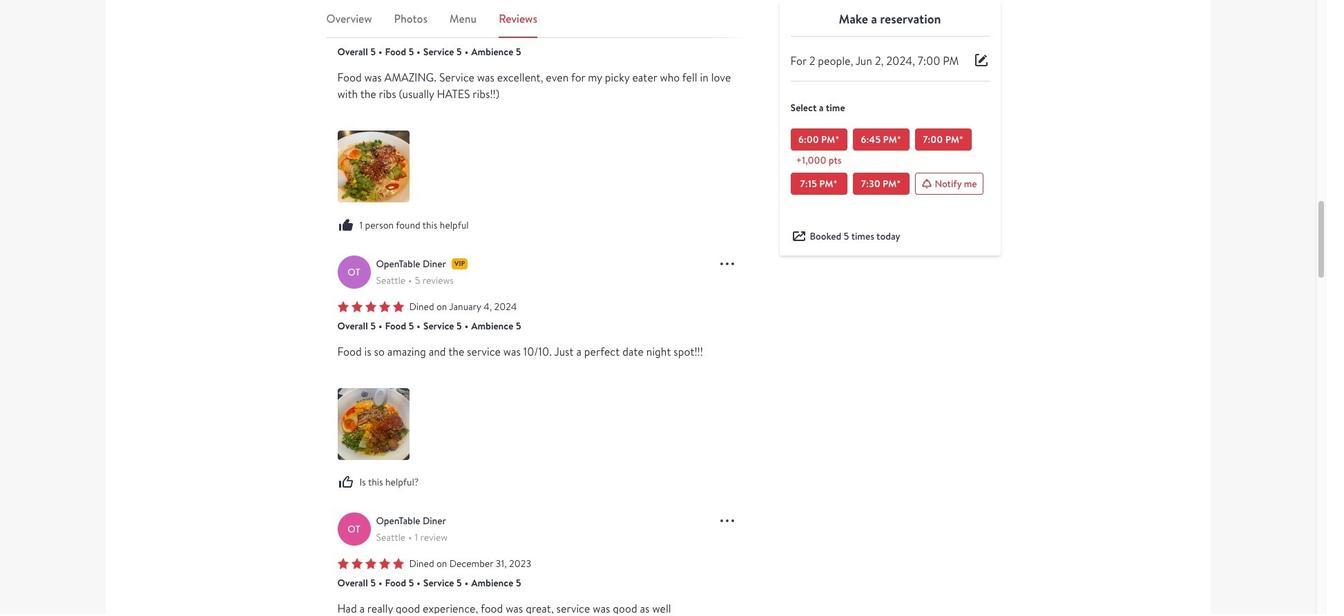 Task type: describe. For each thing, give the bounding box(es) containing it.
tan tan with sliced brisket image
[[338, 131, 409, 203]]

avatar photo for zahram image
[[338, 0, 371, 15]]

avatar photo for opentable diner image for 5 stars image related to tan tan ramen image
[[338, 255, 371, 289]]

3 5 stars image from the top
[[338, 558, 404, 569]]

5 stars image for tan tan with sliced brisket image
[[338, 27, 404, 38]]



Task type: locate. For each thing, give the bounding box(es) containing it.
0 vertical spatial 5 stars image
[[338, 27, 404, 38]]

0 vertical spatial avatar photo for opentable diner image
[[338, 255, 371, 289]]

1 avatar photo for opentable diner image from the top
[[338, 255, 371, 289]]

tan tan ramen image
[[338, 388, 409, 460]]

2 5 stars image from the top
[[338, 301, 404, 312]]

2 vertical spatial 5 stars image
[[338, 558, 404, 569]]

avatar photo for opentable diner image for 1st 5 stars image from the bottom
[[338, 513, 371, 546]]

2 avatar photo for opentable diner image from the top
[[338, 513, 371, 546]]

5 stars image for tan tan ramen image
[[338, 301, 404, 312]]

1 vertical spatial 5 stars image
[[338, 301, 404, 312]]

avatar photo for opentable diner image
[[338, 255, 371, 289], [338, 513, 371, 546]]

5 stars image
[[338, 27, 404, 38], [338, 301, 404, 312], [338, 558, 404, 569]]

tab list
[[327, 10, 747, 38]]

1 5 stars image from the top
[[338, 27, 404, 38]]

1 vertical spatial avatar photo for opentable diner image
[[338, 513, 371, 546]]



Task type: vqa. For each thing, say whether or not it's contained in the screenshot.
4.5 stars image
no



